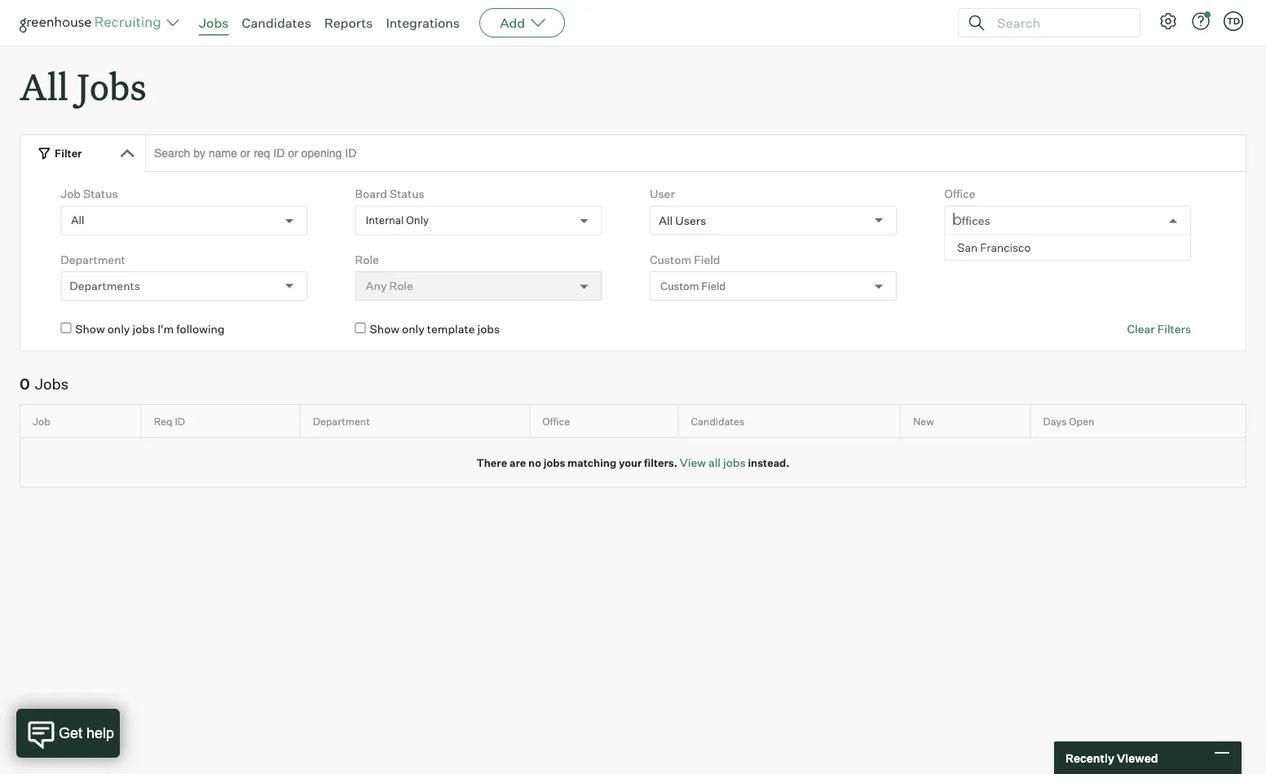 Task type: locate. For each thing, give the bounding box(es) containing it.
2 vertical spatial jobs
[[35, 375, 69, 394]]

td button
[[1221, 8, 1247, 34]]

candidates
[[242, 15, 311, 31], [691, 415, 745, 428]]

show right show only template jobs option
[[370, 322, 400, 336]]

0 horizontal spatial office
[[542, 415, 570, 428]]

all
[[20, 62, 68, 110], [659, 213, 673, 228], [71, 214, 84, 227]]

0 horizontal spatial jobs
[[35, 375, 69, 394]]

0 vertical spatial job
[[61, 187, 81, 201]]

view all jobs link
[[680, 456, 746, 470]]

board status
[[355, 187, 425, 201]]

0 horizontal spatial all
[[20, 62, 68, 110]]

only for jobs
[[107, 322, 130, 336]]

field
[[694, 253, 720, 267], [701, 280, 726, 293]]

only down departments
[[107, 322, 130, 336]]

2 show from the left
[[370, 322, 400, 336]]

jobs right no
[[544, 456, 565, 469]]

all users option
[[659, 213, 706, 228]]

job down the filter
[[61, 187, 81, 201]]

custom field
[[650, 253, 720, 267], [660, 280, 726, 293]]

0 vertical spatial jobs
[[199, 15, 229, 31]]

office up offices
[[944, 187, 976, 201]]

1 vertical spatial candidates
[[691, 415, 745, 428]]

role
[[355, 253, 379, 267]]

all up the filter
[[20, 62, 68, 110]]

1 horizontal spatial job
[[61, 187, 81, 201]]

0 vertical spatial custom
[[650, 253, 691, 267]]

custom field down users
[[660, 280, 726, 293]]

only
[[107, 322, 130, 336], [402, 322, 425, 336]]

1 horizontal spatial jobs
[[77, 62, 146, 110]]

1 horizontal spatial status
[[390, 187, 425, 201]]

0 horizontal spatial show
[[75, 322, 105, 336]]

office
[[944, 187, 976, 201], [542, 415, 570, 428]]

job down 0 jobs
[[33, 415, 50, 428]]

i'm
[[157, 322, 174, 336]]

jobs
[[199, 15, 229, 31], [77, 62, 146, 110], [35, 375, 69, 394]]

internal only
[[366, 214, 429, 227]]

1 horizontal spatial only
[[402, 322, 425, 336]]

jobs left candidates link
[[199, 15, 229, 31]]

1 show from the left
[[75, 322, 105, 336]]

0 horizontal spatial status
[[83, 187, 118, 201]]

0 horizontal spatial department
[[61, 253, 125, 267]]

matching
[[568, 456, 617, 469]]

candidates up all
[[691, 415, 745, 428]]

jobs left i'm
[[132, 322, 155, 336]]

following
[[176, 322, 225, 336]]

0 horizontal spatial candidates
[[242, 15, 311, 31]]

1 vertical spatial job
[[33, 415, 50, 428]]

filter
[[55, 147, 82, 160]]

show
[[75, 322, 105, 336], [370, 322, 400, 336]]

jobs right the template
[[477, 322, 500, 336]]

2 only from the left
[[402, 322, 425, 336]]

only for template
[[402, 322, 425, 336]]

clear filters link
[[1127, 321, 1191, 337]]

0 horizontal spatial only
[[107, 322, 130, 336]]

add button
[[480, 8, 565, 38]]

only left the template
[[402, 322, 425, 336]]

greenhouse recruiting image
[[20, 13, 166, 33]]

1 horizontal spatial show
[[370, 322, 400, 336]]

no
[[528, 456, 541, 469]]

1 horizontal spatial department
[[313, 415, 370, 428]]

department
[[61, 253, 125, 267], [313, 415, 370, 428]]

offices
[[953, 213, 990, 228]]

jobs
[[132, 322, 155, 336], [477, 322, 500, 336], [723, 456, 746, 470], [544, 456, 565, 469]]

days open
[[1043, 415, 1095, 428]]

1 vertical spatial department
[[313, 415, 370, 428]]

td button
[[1224, 11, 1243, 31]]

1 status from the left
[[83, 187, 118, 201]]

only
[[406, 214, 429, 227]]

view
[[680, 456, 706, 470]]

1 only from the left
[[107, 322, 130, 336]]

your
[[619, 456, 642, 469]]

2 horizontal spatial jobs
[[199, 15, 229, 31]]

users
[[675, 213, 706, 228]]

jobs down greenhouse recruiting image
[[77, 62, 146, 110]]

candidates link
[[242, 15, 311, 31]]

2 status from the left
[[390, 187, 425, 201]]

custom field down all users
[[650, 253, 720, 267]]

all for all users
[[659, 213, 673, 228]]

status
[[83, 187, 118, 201], [390, 187, 425, 201]]

viewed
[[1117, 751, 1158, 765]]

0 vertical spatial department
[[61, 253, 125, 267]]

0 horizontal spatial job
[[33, 415, 50, 428]]

2 horizontal spatial all
[[659, 213, 673, 228]]

jobs right 0
[[35, 375, 69, 394]]

candidates right jobs link
[[242, 15, 311, 31]]

custom
[[650, 253, 691, 267], [660, 280, 699, 293]]

office up matching
[[542, 415, 570, 428]]

reports link
[[324, 15, 373, 31]]

1 horizontal spatial office
[[944, 187, 976, 201]]

0 vertical spatial candidates
[[242, 15, 311, 31]]

None field
[[953, 207, 958, 235]]

show right show only jobs i'm following option
[[75, 322, 105, 336]]

1 vertical spatial jobs
[[77, 62, 146, 110]]

all down job status
[[71, 214, 84, 227]]

all left users
[[659, 213, 673, 228]]

open
[[1069, 415, 1095, 428]]

job
[[61, 187, 81, 201], [33, 415, 50, 428]]

1 horizontal spatial candidates
[[691, 415, 745, 428]]



Task type: vqa. For each thing, say whether or not it's contained in the screenshot.
Board Status
yes



Task type: describe. For each thing, give the bounding box(es) containing it.
add
[[500, 15, 525, 31]]

0
[[20, 375, 30, 394]]

show for show only jobs i'm following
[[75, 322, 105, 336]]

instead.
[[748, 456, 790, 469]]

show only template jobs
[[370, 322, 500, 336]]

internal
[[366, 214, 404, 227]]

francisco
[[980, 240, 1031, 255]]

id
[[175, 415, 185, 428]]

there
[[476, 456, 507, 469]]

status for job status
[[83, 187, 118, 201]]

Show only template jobs checkbox
[[355, 323, 366, 334]]

0 vertical spatial office
[[944, 187, 976, 201]]

Search by name or req ID or opening ID text field
[[145, 135, 1247, 172]]

status for board status
[[390, 187, 425, 201]]

1 vertical spatial field
[[701, 280, 726, 293]]

1 vertical spatial custom field
[[660, 280, 726, 293]]

recently viewed
[[1066, 751, 1158, 765]]

recently
[[1066, 751, 1115, 765]]

there are no jobs matching your filters. view all jobs instead.
[[476, 456, 790, 470]]

job status
[[61, 187, 118, 201]]

job for job status
[[61, 187, 81, 201]]

0 vertical spatial field
[[694, 253, 720, 267]]

filters.
[[644, 456, 678, 469]]

Search text field
[[993, 11, 1125, 35]]

1 vertical spatial custom
[[660, 280, 699, 293]]

clear filters
[[1127, 322, 1191, 336]]

req
[[154, 415, 173, 428]]

td
[[1227, 15, 1240, 26]]

1 vertical spatial office
[[542, 415, 570, 428]]

san francisco option
[[945, 235, 1191, 260]]

req id
[[154, 415, 185, 428]]

job for job
[[33, 415, 50, 428]]

clear
[[1127, 322, 1155, 336]]

reports
[[324, 15, 373, 31]]

all users
[[659, 213, 706, 228]]

integrations
[[386, 15, 460, 31]]

new
[[913, 415, 934, 428]]

show for show only template jobs
[[370, 322, 400, 336]]

jobs for all jobs
[[77, 62, 146, 110]]

san
[[958, 240, 978, 255]]

1 horizontal spatial all
[[71, 214, 84, 227]]

all
[[708, 456, 721, 470]]

0 vertical spatial custom field
[[650, 253, 720, 267]]

Show only jobs I'm following checkbox
[[61, 323, 71, 334]]

all jobs
[[20, 62, 146, 110]]

configure image
[[1159, 11, 1178, 31]]

template
[[427, 322, 475, 336]]

jobs link
[[199, 15, 229, 31]]

jobs for 0 jobs
[[35, 375, 69, 394]]

0 jobs
[[20, 375, 69, 394]]

are
[[510, 456, 526, 469]]

integrations link
[[386, 15, 460, 31]]

san francisco
[[958, 240, 1031, 255]]

jobs inside there are no jobs matching your filters. view all jobs instead.
[[544, 456, 565, 469]]

user
[[650, 187, 675, 201]]

show only jobs i'm following
[[75, 322, 225, 336]]

days
[[1043, 415, 1067, 428]]

jobs right all
[[723, 456, 746, 470]]

all for all jobs
[[20, 62, 68, 110]]

departments
[[70, 279, 140, 293]]

filters
[[1158, 322, 1191, 336]]

board
[[355, 187, 387, 201]]



